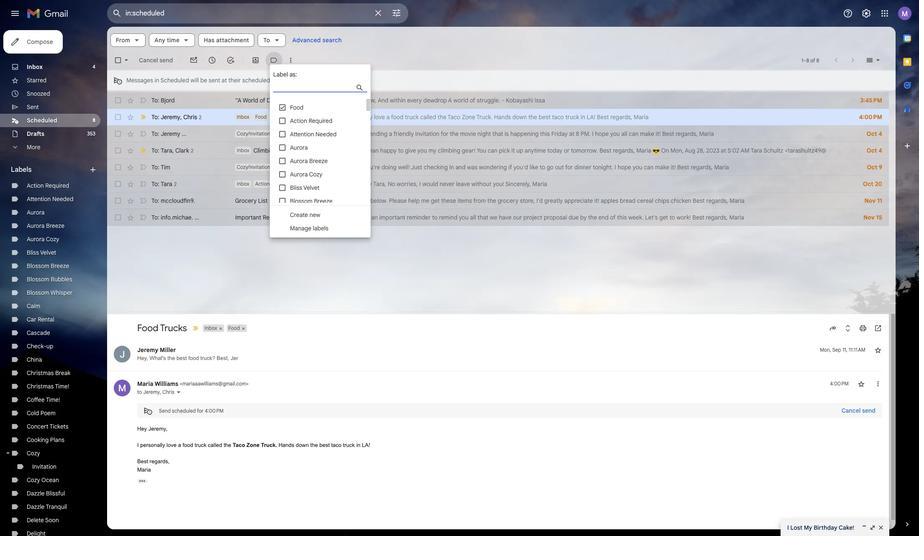 Task type: locate. For each thing, give the bounding box(es) containing it.
down inside list
[[296, 443, 309, 449]]

an
[[371, 214, 378, 221]]

close image
[[878, 525, 885, 532]]

1 horizontal spatial at
[[570, 130, 575, 138]]

1 horizontal spatial cancel send
[[842, 407, 876, 415]]

chris inside list
[[163, 389, 174, 396]]

cancel send button inside list
[[835, 404, 883, 419]]

0 vertical spatial 4
[[93, 64, 95, 70]]

row
[[107, 92, 890, 109], [107, 109, 890, 126], [107, 126, 890, 142], [107, 142, 890, 159], [107, 159, 890, 176], [107, 176, 890, 193], [107, 193, 890, 209], [107, 209, 890, 226]]

chris for to:
[[183, 113, 197, 121]]

attention up "gear"
[[290, 131, 314, 138]]

food inside 'button'
[[228, 325, 240, 332]]

required down dinner
[[271, 181, 292, 187]]

not starred image right 11:11 am
[[874, 346, 883, 355]]

0 horizontal spatial world
[[341, 97, 356, 104]]

up down cascade
[[46, 343, 53, 350]]

food down world
[[255, 114, 267, 120]]

from
[[474, 197, 486, 205]]

1 horizontal spatial best
[[320, 443, 330, 449]]

oct down 3:45 pm
[[867, 130, 878, 138]]

just
[[354, 130, 365, 138], [411, 164, 422, 171], [336, 214, 347, 221]]

1 horizontal spatial all
[[622, 130, 628, 138]]

move to inbox image
[[252, 56, 260, 64]]

by right due
[[581, 214, 587, 221]]

nov for nov 15
[[864, 214, 875, 221]]

1 vertical spatial nov
[[864, 214, 875, 221]]

gmail image
[[27, 5, 72, 22]]

aug
[[685, 147, 696, 154]]

mon, sep 11, 11:11 am cell
[[820, 346, 866, 355]]

action required inside labels navigation
[[27, 182, 69, 190]]

1 horizontal spatial required
[[271, 181, 292, 187]]

1 vertical spatial 4:00 pm
[[830, 381, 849, 387]]

labels heading
[[11, 166, 89, 174]]

0 vertical spatial be
[[200, 77, 207, 84]]

help
[[408, 197, 420, 205]]

action inside labels navigation
[[27, 182, 44, 190]]

1 horizontal spatial attention needed
[[290, 131, 337, 138]]

kobayashi right struggle.
[[506, 97, 533, 104]]

food
[[391, 113, 404, 121], [188, 355, 199, 362], [183, 443, 193, 449]]

a down and
[[387, 113, 390, 121]]

1 vertical spatial called
[[208, 443, 222, 449]]

to: for to: mccloudfin9.
[[152, 197, 159, 205]]

food trucks
[[137, 323, 187, 334]]

schultz
[[764, 147, 784, 154]]

None checkbox
[[114, 56, 122, 64], [114, 113, 122, 121], [114, 147, 122, 155], [114, 56, 122, 64], [114, 113, 122, 121], [114, 147, 122, 155]]

2 cozy/invitation from the top
[[237, 164, 270, 170]]

1 vertical spatial scheduled
[[27, 117, 57, 124]]

send down any time
[[160, 57, 173, 64]]

dazzle up delete
[[27, 504, 45, 511]]

action required up night?
[[290, 117, 333, 125]]

blossom whisper link
[[27, 289, 72, 297]]

0 vertical spatial cozy/invitation
[[237, 131, 270, 137]]

0 vertical spatial nov
[[865, 197, 876, 205]]

0 horizontal spatial bliss
[[27, 249, 39, 257]]

1 vertical spatial be
[[343, 147, 350, 154]]

7 to: from the top
[[152, 197, 159, 205]]

0 horizontal spatial that
[[478, 214, 489, 221]]

lost
[[791, 524, 803, 532]]

show trimmed content image
[[137, 479, 147, 484]]

personally down hey jeremy,
[[140, 443, 165, 449]]

i
[[342, 113, 344, 121], [593, 130, 594, 138], [323, 147, 325, 154], [346, 164, 347, 171], [615, 164, 617, 171], [420, 180, 421, 188], [137, 443, 139, 449], [788, 524, 789, 532]]

oct left 9
[[867, 164, 878, 171]]

0 vertical spatial dazzle
[[27, 490, 45, 498]]

... for to: jeremy ...
[[182, 130, 186, 138]]

- hey tara, i would be more than happy to give you my climbing gear! you can pick it up anytime today or tomorrow. best regards, maria
[[291, 147, 653, 154]]

maria williams cell
[[137, 381, 249, 388]]

bliss down aurora cozy link
[[27, 249, 39, 257]]

grocery
[[339, 197, 360, 205], [498, 197, 519, 205]]

will
[[191, 77, 199, 84]]

2 vertical spatial it!
[[595, 197, 600, 205]]

regards, inside best regards, maria
[[150, 459, 170, 465]]

0 horizontal spatial be
[[200, 77, 207, 84]]

bliss velvet down aurora cozy link
[[27, 249, 56, 257]]

2 vertical spatial just
[[336, 214, 347, 221]]

1 horizontal spatial just
[[354, 130, 365, 138]]

mon, right on
[[671, 147, 684, 154]]

1 vertical spatial ,
[[172, 147, 174, 154]]

1 vertical spatial 4
[[879, 130, 883, 138]]

4:00 pm
[[860, 113, 883, 121], [830, 381, 849, 387], [205, 408, 224, 414]]

issa down the label-as menu open text box on the top left of page
[[319, 97, 330, 104]]

dazzle
[[27, 490, 45, 498], [27, 504, 45, 511]]

8 row from the top
[[107, 209, 890, 226]]

nov
[[865, 197, 876, 205], [864, 214, 875, 221]]

0 vertical spatial scheduled
[[161, 77, 189, 84]]

28,
[[697, 147, 705, 154]]

0 horizontal spatial taco
[[331, 443, 342, 449]]

cozy/invitation dinner tonight? - hey tim, i hope you're doing well! just checking in and was wondering if you'd like to go out for dinner tonight. i hope you can make it! best regards, maria
[[237, 164, 729, 171]]

taco inside list
[[331, 443, 342, 449]]

aurora cozy inside labels navigation
[[27, 236, 59, 243]]

cancel send down any at the top of page
[[139, 57, 173, 64]]

blossom up 'calm'
[[27, 289, 49, 297]]

gear
[[278, 147, 291, 154]]

0 vertical spatial sending
[[367, 130, 388, 138]]

than
[[367, 147, 379, 154]]

<tarashultz49@
[[785, 147, 827, 154]]

1 vertical spatial all
[[470, 214, 476, 221]]

attention
[[290, 131, 314, 138], [27, 195, 51, 203]]

0 vertical spatial by
[[283, 97, 289, 104]]

-
[[502, 97, 505, 104], [305, 113, 307, 121], [311, 130, 313, 138], [293, 147, 296, 154], [318, 164, 320, 171], [269, 197, 272, 205], [290, 214, 292, 221]]

5 to: from the top
[[152, 164, 159, 171]]

items
[[458, 197, 472, 205]]

concert tickets link
[[27, 423, 68, 431]]

inbox left climbing
[[237, 147, 249, 154]]

oct 4 for hey everyone, just sending a friendly invitation for the movie night that is happening this friday at 8 pm. i hope you all can make it! best regards, maria
[[867, 130, 883, 138]]

1 horizontal spatial get
[[660, 214, 669, 221]]

0 horizontal spatial taco
[[233, 443, 245, 449]]

2 horizontal spatial required
[[309, 117, 333, 125]]

None search field
[[107, 3, 409, 23]]

a inside list
[[178, 443, 181, 449]]

jeremy,
[[320, 113, 341, 121], [148, 426, 167, 433]]

tab list
[[896, 27, 920, 506]]

3 row from the top
[[107, 126, 890, 142]]

0 vertical spatial needed
[[316, 131, 337, 138]]

1 vertical spatial aurora cozy
[[27, 236, 59, 243]]

food for the
[[183, 443, 193, 449]]

truck
[[405, 113, 419, 121], [566, 113, 579, 121], [195, 443, 207, 449], [343, 443, 355, 449]]

2 horizontal spatial at
[[721, 147, 727, 154]]

everyone, up more
[[327, 130, 353, 138]]

0 horizontal spatial issa
[[319, 97, 330, 104]]

tara, left no
[[373, 180, 386, 188]]

0 horizontal spatial aurora breeze
[[27, 222, 65, 230]]

just up more
[[354, 130, 365, 138]]

0 vertical spatial blossom breeze
[[290, 198, 333, 205]]

1 vertical spatial by
[[581, 214, 587, 221]]

tara left clark
[[161, 147, 172, 154]]

night?
[[292, 130, 309, 138]]

blossom down bliss velvet link
[[27, 262, 49, 270]]

blissful
[[46, 490, 65, 498]]

inbox inside inbox climbing gear
[[237, 147, 249, 154]]

0 vertical spatial love
[[374, 113, 385, 121]]

2 christmas from the top
[[27, 383, 54, 391]]

<
[[180, 381, 182, 387]]

all down from
[[470, 214, 476, 221]]

jeremy, down send
[[148, 426, 167, 433]]

1 oct 4 from the top
[[867, 130, 883, 138]]

1 horizontal spatial zone
[[462, 113, 475, 121]]

happening
[[511, 130, 539, 138]]

attention needed link
[[27, 195, 73, 203]]

new
[[310, 211, 321, 219]]

to: for to: tara 2
[[152, 180, 159, 188]]

i right pm.
[[593, 130, 594, 138]]

0 horizontal spatial zone
[[247, 443, 260, 449]]

2 dazzle from the top
[[27, 504, 45, 511]]

velvet up find
[[304, 184, 320, 192]]

la! inside list
[[362, 443, 370, 449]]

this left week.
[[617, 214, 627, 221]]

hey tara, no worries, i would never leave without you! sincerely, maria
[[362, 180, 548, 188]]

aurora cozy up bliss velvet link
[[27, 236, 59, 243]]

jeremy miller
[[137, 347, 176, 354]]

11,
[[843, 347, 848, 353]]

blossom for blossom whisper link
[[27, 289, 49, 297]]

Not starred checkbox
[[858, 380, 866, 389]]

1 a from the left
[[336, 97, 339, 104]]

that left is
[[493, 130, 503, 138]]

attention up aurora link
[[27, 195, 51, 203]]

movie
[[460, 130, 476, 138]]

compose button
[[3, 30, 63, 54]]

1 christmas from the top
[[27, 370, 54, 377]]

0 vertical spatial christmas
[[27, 370, 54, 377]]

sep
[[833, 347, 842, 353]]

labels image
[[270, 56, 278, 64]]

1 to: from the top
[[152, 97, 159, 104]]

2 inside to: tara 2
[[174, 181, 177, 187]]

christmas break link
[[27, 370, 70, 377]]

la!
[[587, 113, 596, 121], [362, 443, 370, 449]]

hey up night?
[[309, 113, 319, 121]]

dazzle blissful link
[[27, 490, 65, 498]]

0 vertical spatial cancel send
[[139, 57, 173, 64]]

4 to: from the top
[[152, 147, 159, 154]]

4:00 pm left not starred option at the right bottom of the page
[[830, 381, 849, 387]]

food trucks main content
[[107, 27, 896, 537]]

sincerely,
[[506, 180, 531, 188]]

delete soon
[[27, 517, 59, 524]]

0 vertical spatial time!
[[55, 383, 69, 391]]

list containing jeremy miller
[[107, 338, 883, 497]]

cozy ocean link
[[27, 477, 59, 484]]

my right find
[[330, 197, 338, 205]]

0 vertical spatial that
[[493, 130, 503, 138]]

action required link
[[27, 182, 69, 190]]

Label-as menu open text field
[[273, 82, 384, 93]]

called inside list
[[208, 443, 222, 449]]

aurora cozy link
[[27, 236, 59, 243]]

inbox button
[[203, 325, 218, 332]]

2 inside to: tara , clark 2
[[191, 148, 194, 154]]

just right well!
[[411, 164, 422, 171]]

important reminder - hello everyone, just sending an important reminder to remind you all that we have our project proposal due by the end of this week. let's get to work! best regards, maria
[[235, 214, 745, 221]]

1 horizontal spatial aurora breeze
[[290, 157, 328, 165]]

time! for christmas time!
[[55, 383, 69, 391]]

car
[[27, 316, 36, 324]]

tara for ,
[[161, 147, 172, 154]]

of
[[811, 57, 816, 63], [260, 97, 265, 104], [357, 97, 363, 104], [470, 97, 476, 104], [610, 214, 616, 221]]

0 vertical spatial bliss velvet
[[290, 184, 320, 192]]

1 row from the top
[[107, 92, 890, 109]]

0 vertical spatial my
[[429, 147, 437, 154]]

list
[[107, 338, 883, 497]]

action required down dinner
[[255, 181, 292, 187]]

bjord
[[161, 97, 175, 104]]

oct 20
[[863, 180, 883, 188]]

not starred image
[[874, 346, 883, 355], [858, 380, 866, 389]]

needed inside labels navigation
[[52, 195, 73, 203]]

2 inside 'to: jeremy , chris 2'
[[199, 114, 202, 120]]

labels navigation
[[0, 27, 107, 537]]

trucks up night?
[[286, 113, 303, 121]]

2 for chris
[[199, 114, 202, 120]]

cozy/invitation movie night? - hey everyone, just sending a friendly invitation for the movie night that is happening this friday at 8 pm. i hope you all can make it! best regards, maria
[[237, 130, 714, 138]]

advanced
[[292, 36, 321, 44]]

1 dazzle from the top
[[27, 490, 45, 498]]

1 vertical spatial tara,
[[373, 180, 386, 188]]

hey left tim,
[[322, 164, 332, 171]]

2 vertical spatial for
[[197, 408, 204, 414]]

that
[[493, 130, 503, 138], [478, 214, 489, 221]]

a down send scheduled for 4:00 pm
[[178, 443, 181, 449]]

0 horizontal spatial called
[[208, 443, 222, 449]]

1 vertical spatial blossom breeze
[[27, 262, 69, 270]]

to: for to: tim
[[152, 164, 159, 171]]

support image
[[843, 8, 854, 18]]

cold poem link
[[27, 410, 56, 417]]

None checkbox
[[114, 96, 122, 105], [114, 130, 122, 138], [114, 163, 122, 172], [114, 180, 122, 188], [114, 197, 122, 205], [114, 213, 122, 222], [114, 96, 122, 105], [114, 130, 122, 138], [114, 163, 122, 172], [114, 180, 122, 188], [114, 197, 122, 205], [114, 213, 122, 222]]

show details image
[[176, 390, 181, 395]]

1 vertical spatial down
[[296, 443, 309, 449]]

, inside list
[[160, 389, 161, 396]]

chris down williams
[[163, 389, 174, 396]]

i down hey jeremy,
[[137, 443, 139, 449]]

to: down to: tim
[[152, 180, 159, 188]]

inbox inside button
[[205, 325, 217, 332]]

0 horizontal spatial would
[[326, 147, 342, 154]]

cozy/invitation inside cozy/invitation dinner tonight? - hey tim, i hope you're doing well! just checking in and was wondering if you'd like to go out for dinner tonight. i hope you can make it! best regards, maria
[[237, 164, 270, 170]]

coffee
[[27, 396, 45, 404]]

1 horizontal spatial personally
[[345, 113, 373, 121]]

2 kobayashi from the left
[[506, 97, 533, 104]]

would
[[326, 147, 342, 154], [423, 180, 438, 188]]

create
[[290, 211, 308, 219]]

of right '–'
[[811, 57, 816, 63]]

3 to: from the top
[[152, 130, 159, 138]]

hope right pm.
[[596, 130, 609, 138]]

0 vertical spatial ...
[[182, 130, 186, 138]]

more image
[[287, 56, 295, 64]]

jeremy up hey,
[[137, 347, 158, 354]]

0 horizontal spatial jeremy,
[[148, 426, 167, 433]]

1 vertical spatial make
[[656, 164, 670, 171]]

for
[[441, 130, 449, 138], [566, 164, 573, 171], [197, 408, 204, 414]]

to: up to: tara , clark 2
[[152, 130, 159, 138]]

jeremy for to: jeremy ...
[[161, 130, 180, 138]]

0 horizontal spatial grocery
[[339, 197, 360, 205]]

i right tonight.
[[615, 164, 617, 171]]

pop out image
[[870, 525, 877, 532]]

inbox up starred link
[[27, 63, 43, 71]]

clark
[[175, 147, 189, 154]]

to left give
[[398, 147, 404, 154]]

by right the dew" in the left top of the page
[[283, 97, 289, 104]]

taco inside list
[[233, 443, 245, 449]]

within
[[390, 97, 406, 104]]

0 horizontal spatial make
[[640, 130, 655, 138]]

main menu image
[[10, 8, 20, 18]]

2 world from the left
[[454, 97, 469, 104]]

, up to: jeremy ...
[[180, 113, 182, 121]]

dew,
[[364, 97, 377, 104]]

aurora cozy up the patience
[[290, 171, 323, 178]]

has attachment button
[[199, 33, 255, 47]]

aurora breeze link
[[27, 222, 65, 230]]

0 horizontal spatial attention
[[27, 195, 51, 203]]

car rental link
[[27, 316, 54, 324]]

list inside food trucks 'main content'
[[107, 338, 883, 497]]

5 row from the top
[[107, 159, 890, 176]]

8 to: from the top
[[152, 214, 159, 221]]

oct 4 for hey tara, i would be more than happy to give you my climbing gear! you can pick it up anytime today or tomorrow. best regards, maria
[[867, 147, 883, 154]]

food
[[290, 104, 304, 111], [271, 113, 284, 121], [255, 114, 267, 120], [137, 323, 158, 334], [228, 325, 240, 332]]

2 to: from the top
[[152, 113, 159, 121]]

0 horizontal spatial all
[[470, 214, 476, 221]]

0 vertical spatial up
[[517, 147, 524, 154]]

1 vertical spatial 2
[[191, 148, 194, 154]]

needed right night?
[[316, 131, 337, 138]]

zone inside list
[[247, 443, 260, 449]]

proposal
[[544, 214, 568, 221]]

1 vertical spatial attention
[[27, 195, 51, 203]]

scheduled up drafts
[[27, 117, 57, 124]]

taco
[[552, 113, 564, 121], [331, 443, 342, 449]]

aurora breeze up aurora cozy link
[[27, 222, 65, 230]]

hello
[[294, 214, 307, 221]]

hands inside list
[[279, 443, 294, 449]]

drafts link
[[27, 130, 44, 138]]

nov left the 11 at the top of the page
[[865, 197, 876, 205]]

1 horizontal spatial velvet
[[304, 184, 320, 192]]

hey up best regards, maria
[[137, 426, 147, 433]]

2 vertical spatial 4:00 pm
[[205, 408, 224, 414]]

2 oct 4 from the top
[[867, 147, 883, 154]]

i inside list
[[137, 443, 139, 449]]

would up tim,
[[326, 147, 342, 154]]

, down williams
[[160, 389, 161, 396]]

time! up poem
[[46, 396, 60, 404]]

1 horizontal spatial taco
[[552, 113, 564, 121]]

0 horizontal spatial at
[[222, 77, 227, 84]]

4 row from the top
[[107, 142, 890, 159]]

, for jeremy
[[180, 113, 182, 121]]

action required up attention needed link
[[27, 182, 69, 190]]

nov for nov 11
[[865, 197, 876, 205]]

food down the dew" in the left top of the page
[[271, 113, 284, 121]]

–
[[804, 57, 807, 63]]

, for tara
[[172, 147, 174, 154]]

grocery list - hey fin, you can find my grocery list below. please help me get these items from the grocery store, i'd greatly appreciate it! apples bread cereal chips chicken best regards, maria
[[235, 197, 745, 205]]

time! down the break
[[55, 383, 69, 391]]

0 horizontal spatial aurora cozy
[[27, 236, 59, 243]]

7 row from the top
[[107, 193, 890, 209]]

scheduled
[[161, 77, 189, 84], [27, 117, 57, 124]]

inbox left food 'button'
[[205, 325, 217, 332]]

it! left apples
[[595, 197, 600, 205]]

concert tickets
[[27, 423, 68, 431]]

0 vertical spatial it!
[[656, 130, 661, 138]]

add to tasks image
[[227, 56, 235, 64]]

cozy/invitation inside cozy/invitation movie night? - hey everyone, just sending a friendly invitation for the movie night that is happening this friday at 8 pm. i hope you all can make it! best regards, maria
[[237, 131, 270, 137]]

not starred image for 4:00 pm
[[858, 380, 866, 389]]

0 vertical spatial for
[[441, 130, 449, 138]]

15
[[877, 214, 883, 221]]

you
[[611, 130, 620, 138], [418, 147, 427, 154], [633, 164, 643, 171], [459, 214, 469, 221]]

trucks for food trucks
[[160, 323, 187, 334]]

my
[[429, 147, 437, 154], [330, 197, 338, 205]]

2 for clark
[[191, 148, 194, 154]]

christmas time!
[[27, 383, 69, 391]]

it! up chicken
[[671, 164, 676, 171]]

1 vertical spatial cancel send button
[[835, 404, 883, 419]]

hey, what's the best food truck? best, jer
[[137, 355, 238, 362]]

taco inside row
[[552, 113, 564, 121]]

project
[[524, 214, 543, 221]]

hope right tonight.
[[618, 164, 632, 171]]

1 vertical spatial cancel send
[[842, 407, 876, 415]]

1 vertical spatial get
[[660, 214, 669, 221]]

required inside labels navigation
[[45, 182, 69, 190]]

food button
[[227, 325, 241, 332]]

jeremy, down the label-as menu open text box on the top left of page
[[320, 113, 341, 121]]

personally inside list
[[140, 443, 165, 449]]

1 cozy/invitation from the top
[[237, 131, 270, 137]]

cancel send button down not starred option at the right bottom of the page
[[835, 404, 883, 419]]

every
[[407, 97, 422, 104]]

ocean
[[41, 477, 59, 484]]

cozy
[[309, 171, 323, 178], [46, 236, 59, 243], [27, 450, 40, 458], [27, 477, 40, 484]]

make
[[640, 130, 655, 138], [656, 164, 670, 171]]

chris for to
[[163, 389, 174, 396]]

best right 'work!' at the top right
[[693, 214, 705, 221]]

attention needed up "gear"
[[290, 131, 337, 138]]

0 horizontal spatial attention needed
[[27, 195, 73, 203]]

... for to: info.michae. ...
[[195, 214, 199, 221]]

1 vertical spatial cancel
[[842, 407, 861, 415]]

dazzle blissful
[[27, 490, 65, 498]]

world left dew,
[[341, 97, 356, 104]]

in inside list
[[356, 443, 361, 449]]

up right it
[[517, 147, 524, 154]]

tara down tim
[[161, 180, 172, 188]]

velvet up blossom breeze link
[[40, 249, 56, 257]]

attention needed inside labels navigation
[[27, 195, 73, 203]]

give
[[405, 147, 416, 154]]

2 grocery from the left
[[498, 197, 519, 205]]

6 to: from the top
[[152, 180, 159, 188]]

1 horizontal spatial not starred image
[[874, 346, 883, 355]]

1 horizontal spatial grocery
[[498, 197, 519, 205]]

cooking plans link
[[27, 437, 64, 444]]

for right invitation
[[441, 130, 449, 138]]

a for food
[[387, 113, 390, 121]]

0 horizontal spatial truck.
[[261, 443, 277, 449]]

clear search image
[[370, 5, 387, 21]]

trucks up miller
[[160, 323, 187, 334]]

1 world from the left
[[341, 97, 356, 104]]



Task type: describe. For each thing, give the bounding box(es) containing it.
send inside list
[[863, 407, 876, 415]]

for inside list
[[197, 408, 204, 414]]

- right night?
[[311, 130, 313, 138]]

jeremy for to: jeremy , chris 2
[[161, 113, 180, 121]]

tara for 2
[[161, 180, 172, 188]]

i down the label-as menu open text box on the top left of page
[[342, 113, 344, 121]]

to: for to: jeremy ...
[[152, 130, 159, 138]]

0 vertical spatial taco
[[448, 113, 461, 121]]

bliss inside labels navigation
[[27, 249, 39, 257]]

best right chicken
[[693, 197, 705, 205]]

8 right 1
[[807, 57, 810, 63]]

i right tim,
[[346, 164, 347, 171]]

inbox down "a
[[237, 114, 249, 120]]

blossom for blossom breeze link
[[27, 262, 49, 270]]

0 vertical spatial truck.
[[477, 113, 493, 121]]

cascade link
[[27, 329, 50, 337]]

to: for to: bjord
[[152, 97, 159, 104]]

1 grocery from the left
[[339, 197, 360, 205]]

tara right am
[[751, 147, 763, 154]]

0 horizontal spatial cancel send
[[139, 57, 173, 64]]

0 vertical spatial personally
[[345, 113, 373, 121]]

1 horizontal spatial you
[[477, 147, 487, 154]]

4 for hey everyone, just sending a friendly invitation for the movie night that is happening this friday at 8 pm. i hope you all can make it! best regards, maria
[[879, 130, 883, 138]]

oct for hey everyone, just sending a friendly invitation for the movie night that is happening this friday at 8 pm. i hope you all can make it! best regards, maria
[[867, 130, 878, 138]]

mon, inside cell
[[820, 347, 832, 353]]

label as:
[[273, 71, 297, 78]]

any time button
[[149, 33, 195, 47]]

oct for hey tim, i hope you're doing well! just checking in and was wondering if you'd like to go out for dinner tonight. i hope you can make it! best regards, maria
[[867, 164, 878, 171]]

blossom bubbles link
[[27, 276, 72, 283]]

cozy/invitation for movie night?
[[237, 131, 270, 137]]

advanced search button
[[289, 33, 345, 48]]

0 vertical spatial make
[[640, 130, 655, 138]]

1 vertical spatial just
[[411, 164, 422, 171]]

important
[[235, 214, 261, 221]]

2 horizontal spatial hope
[[618, 164, 632, 171]]

inbox link
[[27, 63, 43, 71]]

please
[[389, 197, 407, 205]]

to left go
[[540, 164, 546, 171]]

nov 15
[[864, 214, 883, 221]]

you right remind
[[459, 214, 469, 221]]

cozy left ocean
[[27, 477, 40, 484]]

below.
[[371, 197, 388, 205]]

love inside list
[[167, 443, 177, 449]]

0 vertical spatial food
[[391, 113, 404, 121]]

cake!
[[839, 524, 855, 532]]

- left hello
[[290, 214, 292, 221]]

christmas for christmas time!
[[27, 383, 54, 391]]

0 vertical spatial la!
[[587, 113, 596, 121]]

concert
[[27, 423, 48, 431]]

cozy up the patience
[[309, 171, 323, 178]]

1 horizontal spatial that
[[493, 130, 503, 138]]

0 horizontal spatial just
[[336, 214, 347, 221]]

jer
[[231, 355, 238, 362]]

you'd
[[514, 164, 528, 171]]

breeze up aurora cozy link
[[46, 222, 65, 230]]

more button
[[0, 141, 100, 154]]

blossom breeze link
[[27, 262, 69, 270]]

1 horizontal spatial be
[[343, 147, 350, 154]]

cozy/invitation for dinner tonight?
[[237, 164, 270, 170]]

blossom breeze inside labels navigation
[[27, 262, 69, 270]]

advanced search options image
[[388, 5, 405, 21]]

jeremy, inside list
[[148, 426, 167, 433]]

to left 'work!' at the top right
[[670, 214, 675, 221]]

cozy down aurora breeze 'link'
[[46, 236, 59, 243]]

i'd
[[537, 197, 543, 205]]

cooking
[[27, 437, 49, 444]]

birthday
[[814, 524, 838, 532]]

night
[[478, 130, 491, 138]]

0 horizontal spatial tara,
[[309, 147, 322, 154]]

velvet inside labels navigation
[[40, 249, 56, 257]]

dazzle for dazzle tranquil
[[27, 504, 45, 511]]

compose
[[27, 38, 53, 46]]

blossom whisper
[[27, 289, 72, 297]]

3:45 pm
[[861, 97, 883, 104]]

1 horizontal spatial hope
[[596, 130, 609, 138]]

aurora down "gear"
[[290, 157, 308, 165]]

1 horizontal spatial my
[[429, 147, 437, 154]]

0 horizontal spatial mon,
[[671, 147, 684, 154]]

hey inside list
[[137, 426, 147, 433]]

1 horizontal spatial bliss
[[290, 184, 302, 192]]

to: tara 2
[[152, 180, 177, 188]]

1 vertical spatial would
[[423, 180, 438, 188]]

0 vertical spatial this
[[540, 130, 550, 138]]

blossom bubbles
[[27, 276, 72, 283]]

1 horizontal spatial make
[[656, 164, 670, 171]]

a for friendly
[[389, 130, 392, 138]]

2 issa from the left
[[535, 97, 545, 104]]

- right "gear"
[[293, 147, 296, 154]]

go
[[547, 164, 554, 171]]

calm link
[[27, 303, 40, 310]]

8 right '–'
[[817, 57, 820, 63]]

2 horizontal spatial action
[[290, 117, 307, 125]]

hey up list
[[362, 180, 372, 188]]

cooking plans
[[27, 437, 64, 444]]

list
[[361, 197, 369, 205]]

anytime
[[525, 147, 546, 154]]

of left the dew" in the left top of the page
[[260, 97, 265, 104]]

breeze up new
[[314, 198, 333, 205]]

drafts
[[27, 130, 44, 138]]

any
[[155, 36, 165, 44]]

christmas break
[[27, 370, 70, 377]]

worries,
[[397, 180, 418, 188]]

snooze image
[[208, 56, 217, 64]]

aurora up the patience
[[290, 171, 308, 178]]

aurora down aurora link
[[27, 222, 45, 230]]

aurora down night?
[[290, 144, 308, 152]]

1 horizontal spatial blossom breeze
[[290, 198, 333, 205]]

to
[[263, 36, 270, 44]]

to inside list
[[137, 389, 142, 396]]

bliss velvet inside labels navigation
[[27, 249, 56, 257]]

1 vertical spatial for
[[566, 164, 573, 171]]

8 left pm.
[[576, 130, 580, 138]]

time
[[167, 36, 180, 44]]

food for jer
[[188, 355, 199, 362]]

you right give
[[418, 147, 427, 154]]

4:00 pm cell
[[830, 380, 849, 389]]

1 vertical spatial it!
[[671, 164, 676, 171]]

1 vertical spatial sending
[[349, 214, 370, 221]]

hey down night?
[[297, 147, 307, 154]]

pick
[[499, 147, 510, 154]]

up inside labels navigation
[[46, 343, 53, 350]]

dazzle for dazzle blissful
[[27, 490, 45, 498]]

it
[[512, 147, 515, 154]]

toggle split pane mode image
[[866, 56, 874, 64]]

blossom up create
[[290, 198, 313, 205]]

i left more
[[323, 147, 325, 154]]

0 vertical spatial would
[[326, 147, 342, 154]]

0 vertical spatial all
[[622, 130, 628, 138]]

hey left fin,
[[274, 197, 284, 205]]

1 horizontal spatial needed
[[316, 131, 337, 138]]

of right end
[[610, 214, 616, 221]]

6 row from the top
[[107, 176, 890, 193]]

0 horizontal spatial my
[[330, 197, 338, 205]]

snoozed link
[[27, 90, 50, 98]]

food right the dew" in the left top of the page
[[290, 104, 304, 111]]

not starred image for mon, sep 11, 11:11 am
[[874, 346, 883, 355]]

reminder
[[407, 214, 431, 221]]

dazzle tranquil link
[[27, 504, 67, 511]]

Not starred checkbox
[[874, 346, 883, 355]]

what's
[[150, 355, 166, 362]]

1 horizontal spatial for
[[441, 130, 449, 138]]

checking
[[424, 164, 448, 171]]

0 vertical spatial zone
[[462, 113, 475, 121]]

1 horizontal spatial aurora cozy
[[290, 171, 323, 178]]

1 horizontal spatial down
[[513, 113, 527, 121]]

cancel send inside list
[[842, 407, 876, 415]]

best down aug
[[678, 164, 690, 171]]

delete
[[27, 517, 44, 524]]

- right list
[[269, 197, 272, 205]]

maria inside best regards, maria
[[137, 467, 151, 473]]

movie
[[275, 130, 290, 138]]

china link
[[27, 356, 42, 364]]

cozy down cooking
[[27, 450, 40, 458]]

2 horizontal spatial best
[[539, 113, 551, 121]]

blossom for blossom bubbles link
[[27, 276, 49, 283]]

Search mail text field
[[126, 9, 368, 18]]

to button
[[258, 33, 286, 47]]

to left remind
[[432, 214, 438, 221]]

has
[[204, 36, 215, 44]]

info.michae.
[[161, 214, 193, 221]]

tonight?
[[293, 164, 316, 171]]

cancel inside list
[[842, 407, 861, 415]]

0 horizontal spatial send
[[160, 57, 173, 64]]

you right pm.
[[611, 130, 620, 138]]

invitation
[[32, 463, 57, 471]]

aurora breeze inside labels navigation
[[27, 222, 65, 230]]

send
[[159, 408, 171, 414]]

0 vertical spatial called
[[420, 113, 436, 121]]

1 horizontal spatial jeremy,
[[320, 113, 341, 121]]

breeze up bubbles
[[51, 262, 69, 270]]

of left struggle.
[[470, 97, 476, 104]]

hey right night?
[[315, 130, 325, 138]]

aurora up aurora breeze 'link'
[[27, 209, 45, 216]]

scheduled inside labels navigation
[[27, 117, 57, 124]]

to jeremy , chris
[[137, 389, 174, 396]]

1 horizontal spatial 4:00 pm
[[830, 381, 849, 387]]

best inside best regards, maria
[[137, 459, 148, 465]]

1 vertical spatial best
[[177, 355, 187, 362]]

1 vertical spatial this
[[617, 214, 627, 221]]

- right struggle.
[[502, 97, 505, 104]]

climbing
[[254, 147, 277, 154]]

i left lost
[[788, 524, 789, 532]]

you up cereal
[[633, 164, 643, 171]]

20
[[875, 180, 883, 188]]

cold
[[27, 410, 39, 417]]

i right worries,
[[420, 180, 421, 188]]

to: jeremy , chris 2
[[152, 113, 202, 121]]

send scheduled for 4:00 pm
[[159, 408, 224, 414]]

world
[[243, 97, 258, 104]]

christmas for christmas break
[[27, 370, 54, 377]]

oct left "20"
[[863, 180, 874, 188]]

search mail image
[[110, 6, 125, 21]]

0 horizontal spatial get
[[431, 197, 440, 205]]

1 issa from the left
[[319, 97, 330, 104]]

store,
[[520, 197, 535, 205]]

8 inside labels navigation
[[93, 117, 95, 123]]

0 horizontal spatial you
[[296, 197, 305, 205]]

mccloudfin9.
[[161, 197, 195, 205]]

to: for to: info.michae. ...
[[152, 214, 159, 221]]

scheduled inside list
[[172, 408, 196, 414]]

to: for to: jeremy , chris 2
[[152, 113, 159, 121]]

0 horizontal spatial cancel
[[139, 57, 158, 64]]

mariaaawilliams@gmail.com
[[182, 381, 246, 387]]

breeze left tim,
[[309, 157, 328, 165]]

1 horizontal spatial tara,
[[373, 180, 386, 188]]

0 vertical spatial attention needed
[[290, 131, 337, 138]]

hey jeremy,
[[137, 426, 167, 433]]

minimize image
[[861, 525, 868, 532]]

0 vertical spatial hands
[[494, 113, 511, 121]]

0 vertical spatial 4:00 pm
[[860, 113, 883, 121]]

0 horizontal spatial hope
[[349, 164, 362, 171]]

nov 11
[[865, 197, 883, 205]]

attention inside labels navigation
[[27, 195, 51, 203]]

action required inside food trucks 'main content'
[[255, 181, 292, 187]]

time! for coffee time!
[[46, 396, 60, 404]]

5:02
[[728, 147, 740, 154]]

cozy ocean
[[27, 477, 59, 484]]

4 inside labels navigation
[[93, 64, 95, 70]]

tranquil
[[46, 504, 67, 511]]

- up night?
[[305, 113, 307, 121]]

as:
[[290, 71, 297, 78]]

check-up link
[[27, 343, 53, 350]]

best up on
[[663, 130, 675, 138]]

1 vertical spatial that
[[478, 214, 489, 221]]

0 vertical spatial scheduled
[[242, 77, 270, 84]]

0 vertical spatial cancel send button
[[136, 53, 176, 68]]

required inside food trucks 'main content'
[[271, 181, 292, 187]]

oct for hey tara, i would be more than happy to give you my climbing gear! you can pick it up anytime today or tomorrow. best regards, maria
[[867, 147, 878, 154]]

today
[[548, 147, 563, 154]]

action inside food trucks 'main content'
[[255, 181, 270, 187]]

0 vertical spatial everyone,
[[327, 130, 353, 138]]

inbox inside labels navigation
[[27, 63, 43, 71]]

up inside food trucks 'main content'
[[517, 147, 524, 154]]

tomorrow.
[[571, 147, 598, 154]]

hey,
[[137, 355, 148, 362]]

aurora up bliss velvet link
[[27, 236, 45, 243]]

and
[[378, 97, 389, 104]]

- right tonight?
[[318, 164, 320, 171]]

from
[[116, 36, 130, 44]]

"a
[[235, 97, 242, 104]]

2 a from the left
[[448, 97, 452, 104]]

0 vertical spatial attention
[[290, 131, 314, 138]]

scheduled inside food trucks 'main content'
[[161, 77, 189, 84]]

attachment
[[216, 36, 249, 44]]

1 kobayashi from the left
[[291, 97, 318, 104]]

2 row from the top
[[107, 109, 890, 126]]

invitation link
[[32, 463, 57, 471]]

settings image
[[862, 8, 872, 18]]

chicken
[[671, 197, 692, 205]]

cascade
[[27, 329, 50, 337]]

food trucks - hey jeremy, i personally love a food truck called the taco zone truck. hands down the best taco truck in la! best regards, maria
[[271, 113, 649, 121]]

tim
[[161, 164, 170, 171]]

our
[[513, 214, 522, 221]]

break
[[55, 370, 70, 377]]

of left dew,
[[357, 97, 363, 104]]

best up tonight.
[[600, 147, 612, 154]]

food up jeremy miller
[[137, 323, 158, 334]]

1 vertical spatial everyone,
[[309, 214, 335, 221]]

let's
[[646, 214, 658, 221]]

jeremy for to jeremy , chris
[[143, 389, 160, 396]]

1 horizontal spatial bliss velvet
[[290, 184, 320, 192]]

inbox up grocery
[[237, 181, 249, 187]]

to: for to: tara , clark 2
[[152, 147, 159, 154]]

0 vertical spatial aurora breeze
[[290, 157, 328, 165]]

4 for hey tara, i would be more than happy to give you my climbing gear! you can pick it up anytime today or tomorrow. best regards, maria
[[879, 147, 883, 154]]

best up tomorrow.
[[597, 113, 609, 121]]

trucks for food trucks - hey jeremy, i personally love a food truck called the taco zone truck. hands down the best taco truck in la! best regards, maria
[[286, 113, 303, 121]]

truck. inside list
[[261, 443, 277, 449]]

china
[[27, 356, 42, 364]]

😎 image
[[653, 148, 660, 155]]

0 vertical spatial velvet
[[304, 184, 320, 192]]



Task type: vqa. For each thing, say whether or not it's contained in the screenshot.
rightmost WEDNESDAY
no



